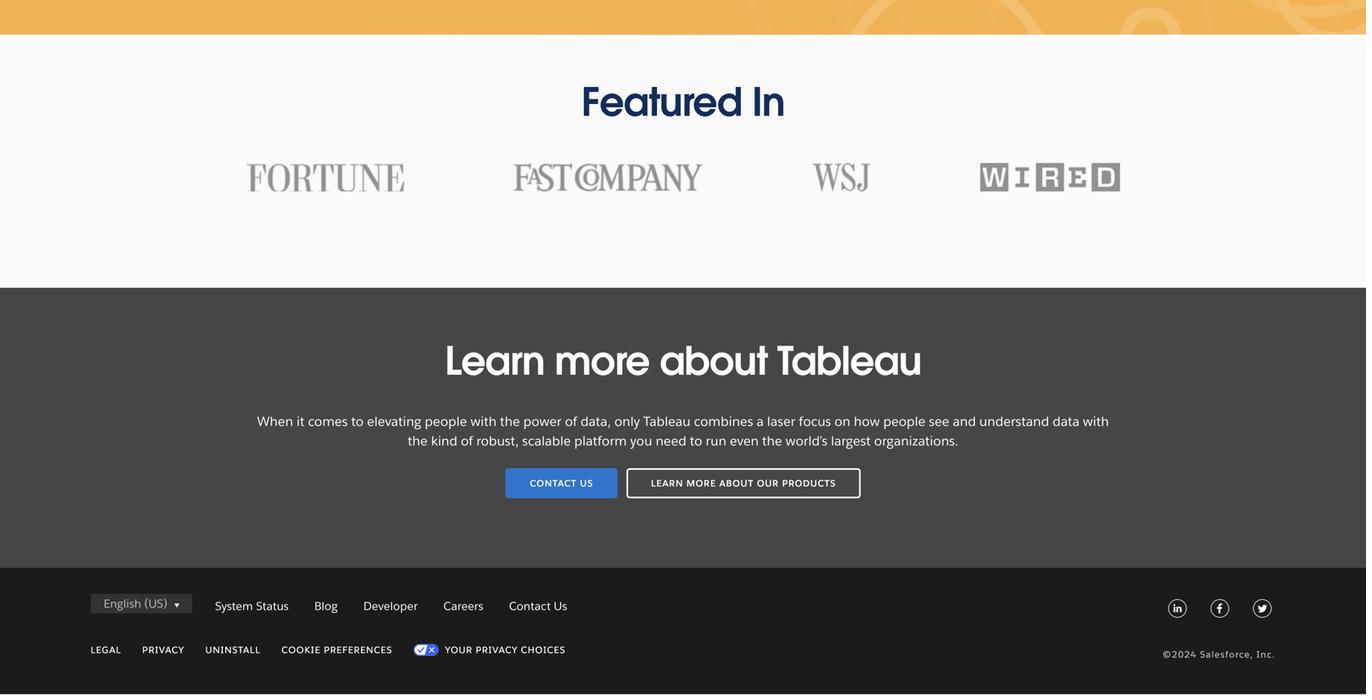 Task type: vqa. For each thing, say whether or not it's contained in the screenshot.
the System Status
yes



Task type: locate. For each thing, give the bounding box(es) containing it.
0 horizontal spatial learn
[[445, 336, 545, 386]]

0 vertical spatial us
[[580, 478, 593, 489]]

more down the run on the bottom right of page
[[687, 478, 716, 489]]

of left data,
[[565, 413, 577, 430]]

1 vertical spatial to
[[690, 433, 702, 449]]

1 horizontal spatial the
[[500, 413, 520, 430]]

contact us down scalable
[[530, 478, 593, 489]]

1 vertical spatial contact us link
[[509, 599, 567, 614]]

learn up the power
[[445, 336, 545, 386]]

0 horizontal spatial to
[[351, 413, 364, 430]]

privacy right your
[[476, 644, 518, 656]]

contact us link up choices
[[509, 599, 567, 614]]

more up data,
[[555, 336, 650, 386]]

to
[[351, 413, 364, 430], [690, 433, 702, 449]]

us
[[580, 478, 593, 489], [554, 599, 567, 614]]

data
[[1053, 413, 1080, 430]]

about left our
[[720, 478, 754, 489]]

only
[[615, 413, 640, 430]]

tableau
[[777, 336, 922, 386], [643, 413, 691, 430]]

privacy down (us)
[[142, 644, 184, 656]]

privacy
[[142, 644, 184, 656], [476, 644, 518, 656]]

1 horizontal spatial to
[[690, 433, 702, 449]]

additional element
[[53, 590, 1313, 669]]

your privacy choices link
[[414, 644, 566, 656]]

the down laser
[[762, 433, 782, 449]]

1 vertical spatial contact
[[509, 599, 551, 614]]

contact us
[[530, 478, 593, 489], [509, 599, 567, 614]]

kind
[[431, 433, 458, 449]]

2 with from the left
[[1083, 413, 1109, 430]]

us inside the contact us link
[[580, 478, 593, 489]]

preferences
[[324, 644, 393, 656]]

english
[[104, 597, 141, 611]]

the
[[500, 413, 520, 430], [408, 433, 428, 449], [762, 433, 782, 449]]

it
[[297, 413, 305, 430]]

0 horizontal spatial of
[[461, 433, 473, 449]]

1 horizontal spatial us
[[580, 478, 593, 489]]

©2024
[[1163, 649, 1197, 660]]

1 vertical spatial about
[[720, 478, 754, 489]]

focus
[[799, 413, 831, 430]]

0 vertical spatial more
[[555, 336, 650, 386]]

contact us link
[[506, 469, 618, 499], [509, 599, 567, 614]]

learn more about our products link
[[627, 469, 861, 499]]

0 vertical spatial to
[[351, 413, 364, 430]]

about
[[660, 336, 767, 386], [720, 478, 754, 489]]

1 horizontal spatial learn
[[651, 478, 684, 489]]

1 vertical spatial of
[[461, 433, 473, 449]]

learn
[[445, 336, 545, 386], [651, 478, 684, 489]]

run
[[706, 433, 727, 449]]

1 horizontal spatial with
[[1083, 413, 1109, 430]]

status
[[256, 599, 289, 614]]

wired image
[[980, 163, 1120, 191]]

1 vertical spatial learn
[[651, 478, 684, 489]]

the up robust,
[[500, 413, 520, 430]]

0 vertical spatial about
[[660, 336, 767, 386]]

wallstreet journal image
[[812, 163, 871, 191]]

of right kind
[[461, 433, 473, 449]]

1 vertical spatial us
[[554, 599, 567, 614]]

tableau inside when it comes to elevating people with the power of data, only tableau combines a laser focus on how people see and understand data with the kind of robust, scalable platform you need to run even the world's largest organizations.
[[643, 413, 691, 430]]

1 horizontal spatial more
[[687, 478, 716, 489]]

developer link
[[364, 599, 418, 614]]

your privacy choices
[[445, 644, 566, 656]]

0 horizontal spatial tableau
[[643, 413, 691, 430]]

uninstall
[[205, 644, 261, 656]]

us inside additional element
[[554, 599, 567, 614]]

combines
[[694, 413, 753, 430]]

tableau up the need
[[643, 413, 691, 430]]

1 people from the left
[[425, 413, 467, 430]]

1 vertical spatial tableau
[[643, 413, 691, 430]]

contact us inside additional element
[[509, 599, 567, 614]]

1 horizontal spatial people
[[883, 413, 926, 430]]

with right data
[[1083, 413, 1109, 430]]

1 vertical spatial more
[[687, 478, 716, 489]]

1 with from the left
[[471, 413, 497, 430]]

system status link
[[215, 599, 289, 614]]

to right comes
[[351, 413, 364, 430]]

1 horizontal spatial privacy
[[476, 644, 518, 656]]

0 vertical spatial contact us
[[530, 478, 593, 489]]

blog link
[[314, 599, 338, 614]]

0 horizontal spatial more
[[555, 336, 650, 386]]

with
[[471, 413, 497, 430], [1083, 413, 1109, 430]]

featured in
[[582, 77, 785, 127]]

0 horizontal spatial with
[[471, 413, 497, 430]]

2 privacy from the left
[[476, 644, 518, 656]]

us for the top the contact us link
[[580, 478, 593, 489]]

0 horizontal spatial people
[[425, 413, 467, 430]]

people up organizations.
[[883, 413, 926, 430]]

salesforce,
[[1200, 649, 1254, 660]]

fortune image
[[246, 163, 404, 191]]

more
[[555, 336, 650, 386], [687, 478, 716, 489]]

system status
[[215, 599, 289, 614]]

the left kind
[[408, 433, 428, 449]]

0 horizontal spatial privacy
[[142, 644, 184, 656]]

learn more about our products
[[651, 478, 836, 489]]

more for learn more about tableau
[[555, 336, 650, 386]]

contact us link down scalable
[[506, 469, 618, 499]]

organizations.
[[874, 433, 959, 449]]

on
[[835, 413, 851, 430]]

us down platform
[[580, 478, 593, 489]]

elevating
[[367, 413, 422, 430]]

contact us up choices
[[509, 599, 567, 614]]

0 vertical spatial tableau
[[777, 336, 922, 386]]

people up kind
[[425, 413, 467, 430]]

people
[[425, 413, 467, 430], [883, 413, 926, 430]]

with up robust,
[[471, 413, 497, 430]]

learn down the need
[[651, 478, 684, 489]]

contact inside additional element
[[509, 599, 551, 614]]

2 people from the left
[[883, 413, 926, 430]]

how
[[854, 413, 880, 430]]

tableau up "on"
[[777, 336, 922, 386]]

your
[[445, 644, 473, 656]]

to left the run on the bottom right of page
[[690, 433, 702, 449]]

0 horizontal spatial us
[[554, 599, 567, 614]]

1 vertical spatial contact us
[[509, 599, 567, 614]]

contact up choices
[[509, 599, 551, 614]]

contact down scalable
[[530, 478, 577, 489]]

legal link
[[91, 644, 121, 656]]

contact
[[530, 478, 577, 489], [509, 599, 551, 614]]

of
[[565, 413, 577, 430], [461, 433, 473, 449]]

us up choices
[[554, 599, 567, 614]]

1 horizontal spatial of
[[565, 413, 577, 430]]

0 vertical spatial learn
[[445, 336, 545, 386]]

platform
[[574, 433, 627, 449]]

about up combines
[[660, 336, 767, 386]]



Task type: describe. For each thing, give the bounding box(es) containing it.
in
[[752, 77, 785, 127]]

0 horizontal spatial the
[[408, 433, 428, 449]]

a
[[757, 413, 764, 430]]

need
[[656, 433, 687, 449]]

and
[[953, 413, 976, 430]]

system
[[215, 599, 253, 614]]

learn for learn more about tableau
[[445, 336, 545, 386]]

largest
[[831, 433, 871, 449]]

blog
[[314, 599, 338, 614]]

0 vertical spatial contact us link
[[506, 469, 618, 499]]

when
[[257, 413, 293, 430]]

0 vertical spatial contact
[[530, 478, 577, 489]]

1 horizontal spatial tableau
[[777, 336, 922, 386]]

more for learn more about our products
[[687, 478, 716, 489]]

data,
[[581, 413, 611, 430]]

laser
[[767, 413, 796, 430]]

0 vertical spatial of
[[565, 413, 577, 430]]

robust,
[[476, 433, 519, 449]]

about for tableau
[[660, 336, 767, 386]]

when it comes to elevating people with the power of data, only tableau combines a laser focus on how people see and understand data with the kind of robust, scalable platform you need to run even the world's largest organizations.
[[257, 413, 1109, 449]]

fast company image
[[513, 163, 703, 191]]

learn for learn more about our products
[[651, 478, 684, 489]]

legal
[[91, 644, 121, 656]]

you
[[630, 433, 652, 449]]

cookie
[[282, 644, 321, 656]]

1 privacy from the left
[[142, 644, 184, 656]]

(us)
[[144, 597, 167, 611]]

english (us)
[[104, 597, 167, 611]]

comes
[[308, 413, 348, 430]]

products
[[782, 478, 836, 489]]

power
[[523, 413, 562, 430]]

about for our
[[720, 478, 754, 489]]

cookie preferences
[[282, 644, 393, 656]]

developer
[[364, 599, 418, 614]]

featured
[[582, 77, 742, 127]]

learn more about tableau
[[445, 336, 922, 386]]

see
[[929, 413, 950, 430]]

understand
[[980, 413, 1049, 430]]

careers link
[[444, 599, 484, 614]]

©2024 salesforce, inc.
[[1163, 649, 1276, 660]]

uninstall link
[[205, 644, 261, 656]]

inc.
[[1257, 649, 1276, 660]]

privacy link
[[142, 644, 184, 656]]

choices
[[521, 644, 566, 656]]

cookie preferences link
[[282, 644, 393, 656]]

2 horizontal spatial the
[[762, 433, 782, 449]]

careers
[[444, 599, 484, 614]]

us for bottom the contact us link
[[554, 599, 567, 614]]

world's
[[786, 433, 828, 449]]

even
[[730, 433, 759, 449]]

scalable
[[522, 433, 571, 449]]

our
[[757, 478, 779, 489]]



